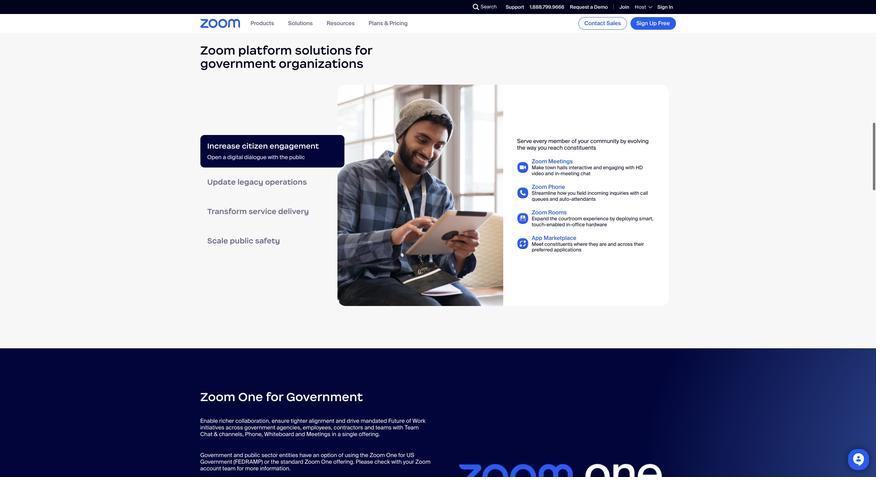 Task type: locate. For each thing, give the bounding box(es) containing it.
government up alignment
[[286, 389, 363, 404]]

zoom up video
[[532, 158, 547, 165]]

across left their
[[617, 241, 633, 247]]

resources button
[[327, 20, 355, 27]]

1 vertical spatial government
[[244, 424, 275, 431]]

auto-
[[559, 196, 571, 202]]

your left community
[[578, 137, 589, 145]]

0 horizontal spatial you
[[538, 144, 547, 151]]

tab list inside tabbed carousel element
[[200, 135, 344, 256]]

0 vertical spatial &
[[384, 20, 388, 27]]

government inside zoom platform solutions for government organizations
[[200, 56, 276, 71]]

search image
[[473, 4, 479, 10], [473, 4, 479, 10]]

sign left up
[[636, 20, 648, 27]]

meetings inside enable richer collaboration, ensure tighter alignment and drive mandated future of work initiatives across government agencies, employees, contractors and teams with team chat & channels, phone, whiteboard and meetings in a single offering.
[[306, 431, 330, 438]]

& inside enable richer collaboration, ensure tighter alignment and drive mandated future of work initiatives across government agencies, employees, contractors and teams with team chat & channels, phone, whiteboard and meetings in a single offering.
[[214, 431, 218, 438]]

government up the account
[[200, 451, 232, 459]]

None search field
[[447, 1, 474, 13]]

0 vertical spatial across
[[617, 241, 633, 247]]

with right dialogue
[[268, 154, 278, 161]]

1 horizontal spatial of
[[406, 417, 411, 425]]

of inside government and public sector entities have an option of using the zoom one for us government (fedramp) or the standard zoom one offering. please check with your zoom account team for more information.
[[338, 451, 343, 459]]

of left work
[[406, 417, 411, 425]]

1 vertical spatial constituents
[[545, 241, 573, 247]]

0 horizontal spatial by
[[610, 215, 615, 222]]

smart,
[[639, 215, 653, 222]]

zoom inside zoom phone streamline how you field incoming inquiries with call queues and auto-attendants
[[532, 183, 547, 191]]

0 horizontal spatial one
[[238, 389, 263, 404]]

1 vertical spatial of
[[406, 417, 411, 425]]

in- right enabled
[[566, 221, 572, 228]]

plans & pricing link
[[369, 20, 408, 27]]

by left evolving
[[620, 137, 626, 145]]

public inside button
[[230, 236, 253, 246]]

team
[[405, 424, 419, 431]]

0 horizontal spatial of
[[338, 451, 343, 459]]

with left hd
[[625, 164, 635, 171]]

and inside government and public sector entities have an option of using the zoom one for us government (fedramp) or the standard zoom one offering. please check with your zoom account team for more information.
[[233, 451, 243, 459]]

1 horizontal spatial a
[[338, 431, 341, 438]]

1 horizontal spatial you
[[568, 190, 576, 196]]

constituents inside app marketplace meet constituents where they are and across their preferred applications
[[545, 241, 573, 247]]

0 vertical spatial government
[[200, 56, 276, 71]]

serve
[[517, 137, 532, 145]]

constituents
[[564, 144, 596, 151], [545, 241, 573, 247]]

for left us
[[398, 451, 405, 459]]

reach
[[548, 144, 563, 151]]

transform service delivery
[[207, 207, 309, 216]]

0 horizontal spatial &
[[214, 431, 218, 438]]

with inside the zoom meetings make town halls interactive and engaging with hd video and in-meeting chat
[[625, 164, 635, 171]]

1 vertical spatial offering.
[[333, 458, 354, 465]]

across inside app marketplace meet constituents where they are and across their preferred applications
[[617, 241, 633, 247]]

of inside serve every member of your community by evolving the way you reach constituents
[[572, 137, 577, 145]]

up
[[649, 20, 657, 27]]

host button
[[635, 4, 652, 10]]

and right "are"
[[608, 241, 616, 247]]

1 horizontal spatial in-
[[566, 221, 572, 228]]

check
[[374, 458, 390, 465]]

0 vertical spatial of
[[572, 137, 577, 145]]

0 horizontal spatial in-
[[555, 170, 561, 177]]

agencies,
[[277, 424, 301, 431]]

offering. inside government and public sector entities have an option of using the zoom one for us government (fedramp) or the standard zoom one offering. please check with your zoom account team for more information.
[[333, 458, 354, 465]]

in
[[332, 431, 336, 438]]

meetings
[[548, 158, 573, 165], [306, 431, 330, 438]]

one left us
[[386, 451, 397, 459]]

and left teams
[[364, 424, 374, 431]]

for down plans
[[355, 43, 372, 58]]

2 vertical spatial public
[[245, 451, 260, 459]]

you
[[538, 144, 547, 151], [568, 190, 576, 196]]

sign
[[657, 4, 668, 10], [636, 20, 648, 27]]

one right an
[[321, 458, 332, 465]]

0 horizontal spatial a
[[223, 154, 226, 161]]

and up "team"
[[233, 451, 243, 459]]

every
[[533, 137, 547, 145]]

app marketplace link
[[532, 234, 576, 241]]

zoom inside zoom rooms expand the courtroom experience by deploying smart, touch-enabled in-office hardware
[[532, 209, 547, 216]]

0 vertical spatial constituents
[[564, 144, 596, 151]]

video
[[532, 170, 544, 177]]

1 horizontal spatial meetings
[[548, 158, 573, 165]]

constituents down enabled
[[545, 241, 573, 247]]

you right way
[[538, 144, 547, 151]]

experience
[[583, 215, 609, 222]]

government and public sector entities have an option of using the zoom one for us government (fedramp) or the standard zoom one offering. please check with your zoom account team for more information.
[[200, 451, 431, 472]]

0 vertical spatial sign
[[657, 4, 668, 10]]

1 vertical spatial your
[[403, 458, 414, 465]]

in- down zoom meetings link
[[555, 170, 561, 177]]

public up 'more'
[[245, 451, 260, 459]]

for
[[355, 43, 372, 58], [266, 389, 283, 404], [398, 451, 405, 459], [237, 465, 244, 472]]

a left demo
[[590, 4, 593, 10]]

0 vertical spatial meetings
[[548, 158, 573, 165]]

an
[[313, 451, 319, 459]]

future
[[388, 417, 405, 425]]

please
[[356, 458, 373, 465]]

meetings down reach
[[548, 158, 573, 165]]

sign up free
[[636, 20, 670, 27]]

1 vertical spatial a
[[223, 154, 226, 161]]

government down chat
[[200, 458, 232, 465]]

enable richer collaboration, ensure tighter alignment and drive mandated future of work initiatives across government agencies, employees, contractors and teams with team chat & channels, phone, whiteboard and meetings in a single offering.
[[200, 417, 425, 438]]

offering. down mandated on the left
[[359, 431, 380, 438]]

zoom up touch-
[[532, 209, 547, 216]]

touch-
[[532, 221, 547, 228]]

with inside enable richer collaboration, ensure tighter alignment and drive mandated future of work initiatives across government agencies, employees, contractors and teams with team chat & channels, phone, whiteboard and meetings in a single offering.
[[393, 424, 403, 431]]

0 vertical spatial your
[[578, 137, 589, 145]]

1 vertical spatial you
[[568, 190, 576, 196]]

engagement
[[270, 141, 319, 151]]

tab list containing increase citizen engagement
[[200, 135, 344, 256]]

meetings inside the zoom meetings make town halls interactive and engaging with hd video and in-meeting chat
[[548, 158, 573, 165]]

attendants
[[571, 196, 596, 202]]

the right expand
[[550, 215, 557, 222]]

card label element
[[337, 85, 669, 306]]

zoom up queues
[[532, 183, 547, 191]]

how
[[557, 190, 567, 196]]

and left auto-
[[550, 196, 558, 202]]

team
[[222, 465, 236, 472]]

& right plans
[[384, 20, 388, 27]]

app marketplace meet constituents where they are and across their preferred applications
[[532, 234, 644, 253]]

0 vertical spatial public
[[289, 154, 305, 161]]

0 vertical spatial by
[[620, 137, 626, 145]]

contact sales link
[[578, 17, 627, 30]]

your inside government and public sector entities have an option of using the zoom one for us government (fedramp) or the standard zoom one offering. please check with your zoom account team for more information.
[[403, 458, 414, 465]]

support link
[[506, 4, 524, 10]]

field
[[577, 190, 586, 196]]

1 horizontal spatial &
[[384, 20, 388, 27]]

update legacy operations
[[207, 177, 307, 187]]

and
[[593, 164, 602, 171], [545, 170, 554, 177], [550, 196, 558, 202], [608, 241, 616, 247], [336, 417, 345, 425], [364, 424, 374, 431], [295, 431, 305, 438], [233, 451, 243, 459]]

government
[[286, 389, 363, 404], [200, 451, 232, 459], [200, 458, 232, 465]]

in- inside the zoom meetings make town halls interactive and engaging with hd video and in-meeting chat
[[555, 170, 561, 177]]

1 / 4 group
[[337, 85, 669, 306]]

the left way
[[517, 144, 525, 151]]

zoom rooms logo image
[[517, 213, 528, 224]]

1 vertical spatial public
[[230, 236, 253, 246]]

offering. left please
[[333, 458, 354, 465]]

safety
[[255, 236, 280, 246]]

incoming
[[588, 190, 608, 196]]

marketplace
[[544, 234, 576, 241]]

app marketplace logo image
[[517, 238, 528, 249]]

2 vertical spatial of
[[338, 451, 343, 459]]

member
[[548, 137, 570, 145]]

contractors
[[334, 424, 363, 431]]

employees,
[[303, 424, 332, 431]]

host
[[635, 4, 646, 10]]

a right open at the top left
[[223, 154, 226, 161]]

chat
[[581, 170, 591, 177]]

sales
[[606, 20, 621, 27]]

offering. inside enable richer collaboration, ensure tighter alignment and drive mandated future of work initiatives across government agencies, employees, contractors and teams with team chat & channels, phone, whiteboard and meetings in a single offering.
[[359, 431, 380, 438]]

1 vertical spatial &
[[214, 431, 218, 438]]

courtroom
[[558, 215, 582, 222]]

plans & pricing
[[369, 20, 408, 27]]

1 horizontal spatial offering.
[[359, 431, 380, 438]]

halls
[[557, 164, 568, 171]]

expand
[[532, 215, 549, 222]]

1 vertical spatial in-
[[566, 221, 572, 228]]

with inside government and public sector entities have an option of using the zoom one for us government (fedramp) or the standard zoom one offering. please check with your zoom account team for more information.
[[391, 458, 402, 465]]

by left deploying
[[610, 215, 615, 222]]

0 horizontal spatial meetings
[[306, 431, 330, 438]]

0 horizontal spatial sign
[[636, 20, 648, 27]]

delivery
[[278, 207, 309, 216]]

with
[[268, 154, 278, 161], [625, 164, 635, 171], [630, 190, 639, 196], [393, 424, 403, 431], [391, 458, 402, 465]]

of
[[572, 137, 577, 145], [406, 417, 411, 425], [338, 451, 343, 459]]

with inside increase citizen engagement open a digital dialogue with the public
[[268, 154, 278, 161]]

where
[[574, 241, 587, 247]]

with right check
[[391, 458, 402, 465]]

the right using
[[360, 451, 368, 459]]

one
[[238, 389, 263, 404], [386, 451, 397, 459], [321, 458, 332, 465]]

a right in
[[338, 431, 341, 438]]

0 horizontal spatial your
[[403, 458, 414, 465]]

sign up free link
[[630, 17, 676, 30]]

zoom right using
[[370, 451, 385, 459]]

chat
[[200, 431, 212, 438]]

meetings down alignment
[[306, 431, 330, 438]]

0 vertical spatial you
[[538, 144, 547, 151]]

products
[[251, 20, 274, 27]]

zoom meetings logo image
[[517, 162, 528, 173]]

1 horizontal spatial across
[[617, 241, 633, 247]]

constituents up interactive
[[564, 144, 596, 151]]

your right check
[[403, 458, 414, 465]]

in-
[[555, 170, 561, 177], [566, 221, 572, 228]]

1 horizontal spatial sign
[[657, 4, 668, 10]]

1 vertical spatial sign
[[636, 20, 648, 27]]

zoom down zoom logo
[[200, 43, 235, 58]]

1.888.799.9666
[[530, 4, 564, 10]]

public right the scale
[[230, 236, 253, 246]]

across left phone,
[[226, 424, 243, 431]]

1 vertical spatial meetings
[[306, 431, 330, 438]]

1 vertical spatial by
[[610, 215, 615, 222]]

one up collaboration,
[[238, 389, 263, 404]]

&
[[384, 20, 388, 27], [214, 431, 218, 438]]

the inside increase citizen engagement open a digital dialogue with the public
[[280, 154, 288, 161]]

man reading an ipad image
[[337, 85, 503, 306]]

& right chat
[[214, 431, 218, 438]]

by for experience
[[610, 215, 615, 222]]

by
[[620, 137, 626, 145], [610, 215, 615, 222]]

2 vertical spatial a
[[338, 431, 341, 438]]

0 vertical spatial offering.
[[359, 431, 380, 438]]

zoom rooms expand the courtroom experience by deploying smart, touch-enabled in-office hardware
[[532, 209, 653, 228]]

standard
[[280, 458, 303, 465]]

public inside government and public sector entities have an option of using the zoom one for us government (fedramp) or the standard zoom one offering. please check with your zoom account team for more information.
[[245, 451, 260, 459]]

0 horizontal spatial across
[[226, 424, 243, 431]]

by inside serve every member of your community by evolving the way you reach constituents
[[620, 137, 626, 145]]

1 horizontal spatial your
[[578, 137, 589, 145]]

resources
[[327, 20, 355, 27]]

of right member
[[572, 137, 577, 145]]

zoom
[[200, 43, 235, 58], [532, 158, 547, 165], [532, 183, 547, 191], [532, 209, 547, 216], [200, 389, 235, 404], [370, 451, 385, 459], [305, 458, 320, 465], [415, 458, 431, 465]]

app
[[532, 234, 542, 241]]

of left using
[[338, 451, 343, 459]]

call
[[640, 190, 648, 196]]

2 horizontal spatial a
[[590, 4, 593, 10]]

with left call
[[630, 190, 639, 196]]

public down the engagement
[[289, 154, 305, 161]]

free
[[658, 20, 670, 27]]

zoom logo image
[[200, 19, 240, 28]]

you right the how
[[568, 190, 576, 196]]

sign left in
[[657, 4, 668, 10]]

drive
[[347, 417, 359, 425]]

town
[[545, 164, 556, 171]]

0 vertical spatial in-
[[555, 170, 561, 177]]

open
[[207, 154, 222, 161]]

0 horizontal spatial offering.
[[333, 458, 354, 465]]

the down the engagement
[[280, 154, 288, 161]]

2 horizontal spatial of
[[572, 137, 577, 145]]

by inside zoom rooms expand the courtroom experience by deploying smart, touch-enabled in-office hardware
[[610, 215, 615, 222]]

with left team
[[393, 424, 403, 431]]

tab list
[[200, 135, 344, 256]]

across
[[617, 241, 633, 247], [226, 424, 243, 431]]

1 horizontal spatial by
[[620, 137, 626, 145]]

1 vertical spatial across
[[226, 424, 243, 431]]



Task type: describe. For each thing, give the bounding box(es) containing it.
mandated
[[361, 417, 387, 425]]

the inside zoom rooms expand the courtroom experience by deploying smart, touch-enabled in-office hardware
[[550, 215, 557, 222]]

platform
[[238, 43, 292, 58]]

zoom meetings link
[[532, 158, 573, 165]]

entities
[[279, 451, 298, 459]]

zoom right us
[[415, 458, 431, 465]]

engaging
[[603, 164, 624, 171]]

a inside increase citizen engagement open a digital dialogue with the public
[[223, 154, 226, 161]]

request a demo link
[[570, 4, 608, 10]]

transform service delivery button
[[200, 197, 344, 226]]

phone,
[[245, 431, 263, 438]]

sign in link
[[657, 4, 673, 10]]

meet
[[532, 241, 543, 247]]

or
[[264, 458, 269, 465]]

zoom up enable
[[200, 389, 235, 404]]

preferred
[[532, 247, 553, 253]]

sign for sign in
[[657, 4, 668, 10]]

work
[[412, 417, 425, 425]]

update legacy operations button
[[200, 168, 344, 197]]

zoom platform solutions for government organizations
[[200, 43, 372, 71]]

contact sales
[[584, 20, 621, 27]]

they
[[589, 241, 598, 247]]

0 vertical spatial a
[[590, 4, 593, 10]]

zoom one logo image
[[445, 390, 676, 477]]

zoom one for government
[[200, 389, 363, 404]]

with inside zoom phone streamline how you field incoming inquiries with call queues and auto-attendants
[[630, 190, 639, 196]]

your inside serve every member of your community by evolving the way you reach constituents
[[578, 137, 589, 145]]

initiatives
[[200, 424, 224, 431]]

zoom phone streamline how you field incoming inquiries with call queues and auto-attendants
[[532, 183, 648, 202]]

legacy
[[238, 177, 263, 187]]

the inside serve every member of your community by evolving the way you reach constituents
[[517, 144, 525, 151]]

solutions
[[295, 43, 352, 58]]

join
[[619, 4, 629, 10]]

zoom inside zoom platform solutions for government organizations
[[200, 43, 235, 58]]

for up ensure
[[266, 389, 283, 404]]

across inside enable richer collaboration, ensure tighter alignment and drive mandated future of work initiatives across government agencies, employees, contractors and teams with team chat & channels, phone, whiteboard and meetings in a single offering.
[[226, 424, 243, 431]]

more
[[245, 465, 259, 472]]

sector
[[261, 451, 278, 459]]

of inside enable richer collaboration, ensure tighter alignment and drive mandated future of work initiatives across government agencies, employees, contractors and teams with team chat & channels, phone, whiteboard and meetings in a single offering.
[[406, 417, 411, 425]]

for inside zoom platform solutions for government organizations
[[355, 43, 372, 58]]

us
[[407, 451, 414, 459]]

government inside enable richer collaboration, ensure tighter alignment and drive mandated future of work initiatives across government agencies, employees, contractors and teams with team chat & channels, phone, whiteboard and meetings in a single offering.
[[244, 424, 275, 431]]

you inside zoom phone streamline how you field incoming inquiries with call queues and auto-attendants
[[568, 190, 576, 196]]

pricing
[[389, 20, 408, 27]]

transform
[[207, 207, 247, 216]]

inquiries
[[610, 190, 629, 196]]

tabbed carousel element
[[200, 85, 676, 306]]

2 horizontal spatial one
[[386, 451, 397, 459]]

increase
[[207, 141, 240, 151]]

enable
[[200, 417, 218, 425]]

hd
[[636, 164, 643, 171]]

zoom phone logo image
[[517, 187, 528, 198]]

1 horizontal spatial one
[[321, 458, 332, 465]]

using
[[345, 451, 359, 459]]

scale public safety button
[[200, 226, 344, 256]]

update
[[207, 177, 236, 187]]

request a demo
[[570, 4, 608, 10]]

deploying
[[616, 215, 638, 222]]

and inside zoom phone streamline how you field incoming inquiries with call queues and auto-attendants
[[550, 196, 558, 202]]

scale public safety
[[207, 236, 280, 246]]

in- inside zoom rooms expand the courtroom experience by deploying smart, touch-enabled in-office hardware
[[566, 221, 572, 228]]

single
[[342, 431, 357, 438]]

sign in
[[657, 4, 673, 10]]

for right "team"
[[237, 465, 244, 472]]

make
[[532, 164, 544, 171]]

queues
[[532, 196, 549, 202]]

constituents inside serve every member of your community by evolving the way you reach constituents
[[564, 144, 596, 151]]

office
[[572, 221, 585, 228]]

solutions
[[288, 20, 313, 27]]

a inside enable richer collaboration, ensure tighter alignment and drive mandated future of work initiatives across government agencies, employees, contractors and teams with team chat & channels, phone, whiteboard and meetings in a single offering.
[[338, 431, 341, 438]]

the right or
[[271, 458, 279, 465]]

applications
[[554, 247, 581, 253]]

operations
[[265, 177, 307, 187]]

serve every member of your community by evolving the way you reach constituents
[[517, 137, 649, 151]]

community
[[590, 137, 619, 145]]

increase citizen engagement open a digital dialogue with the public
[[207, 141, 319, 161]]

citizen
[[242, 141, 268, 151]]

and inside app marketplace meet constituents where they are and across their preferred applications
[[608, 241, 616, 247]]

digital
[[227, 154, 243, 161]]

scale
[[207, 236, 228, 246]]

and down tighter
[[295, 431, 305, 438]]

and right video
[[545, 170, 554, 177]]

service
[[249, 207, 276, 216]]

public inside increase citizen engagement open a digital dialogue with the public
[[289, 154, 305, 161]]

zoom rooms link
[[532, 209, 567, 216]]

join link
[[619, 4, 629, 10]]

zoom left option
[[305, 458, 320, 465]]

1.888.799.9666 link
[[530, 4, 564, 10]]

and right chat
[[593, 164, 602, 171]]

meeting
[[561, 170, 579, 177]]

their
[[634, 241, 644, 247]]

collaboration,
[[235, 417, 270, 425]]

by for community
[[620, 137, 626, 145]]

rooms
[[548, 209, 567, 216]]

sign for sign up free
[[636, 20, 648, 27]]

dialogue
[[244, 154, 266, 161]]

and left drive
[[336, 417, 345, 425]]

have
[[299, 451, 312, 459]]

zoom inside the zoom meetings make town halls interactive and engaging with hd video and in-meeting chat
[[532, 158, 547, 165]]

organizations
[[279, 56, 363, 71]]

you inside serve every member of your community by evolving the way you reach constituents
[[538, 144, 547, 151]]

streamline
[[532, 190, 556, 196]]

alignment
[[309, 417, 334, 425]]

richer
[[219, 417, 234, 425]]



Task type: vqa. For each thing, say whether or not it's contained in the screenshot.
Online
no



